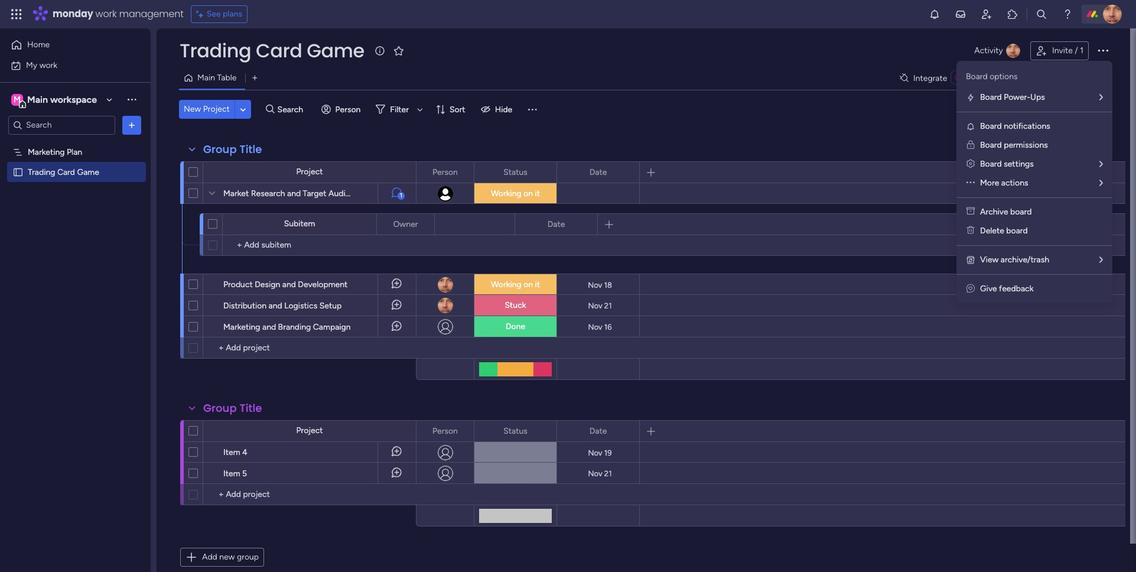 Task type: locate. For each thing, give the bounding box(es) containing it.
1 vertical spatial 1
[[400, 192, 403, 199]]

Person field
[[430, 166, 461, 179], [430, 425, 461, 438]]

0 horizontal spatial marketing
[[28, 147, 65, 157]]

1 horizontal spatial card
[[256, 37, 302, 64]]

board power-ups
[[981, 92, 1046, 102]]

invite / 1 button
[[1031, 41, 1089, 60]]

card down plan
[[57, 167, 75, 177]]

1 vertical spatial title
[[240, 401, 262, 416]]

0 vertical spatial person field
[[430, 166, 461, 179]]

trading
[[180, 37, 251, 64], [28, 167, 55, 177]]

board up delete board
[[1011, 207, 1032, 217]]

nov down nov 19
[[588, 469, 603, 478]]

view archive/trash
[[981, 255, 1050, 265]]

1 vertical spatial item
[[223, 469, 240, 479]]

marketing left plan
[[28, 147, 65, 157]]

nov left '16'
[[588, 322, 603, 331]]

options image
[[1096, 43, 1111, 57], [126, 119, 138, 131]]

1 vertical spatial game
[[77, 167, 99, 177]]

0 vertical spatial board
[[1011, 207, 1032, 217]]

0 vertical spatial 21
[[605, 301, 612, 310]]

angle down image
[[240, 105, 246, 114]]

1 horizontal spatial options image
[[1096, 43, 1111, 57]]

date field for status
[[587, 166, 610, 179]]

2 group title field from the top
[[200, 401, 265, 416]]

trading card game down marketing plan
[[28, 167, 99, 177]]

list arrow image
[[1100, 93, 1104, 102], [1100, 256, 1104, 264]]

1 horizontal spatial marketing
[[223, 322, 260, 332]]

1 vertical spatial marketing
[[223, 322, 260, 332]]

subitem
[[284, 219, 315, 229]]

2 title from the top
[[240, 401, 262, 416]]

1 group title field from the top
[[200, 142, 265, 157]]

view archive/trash image
[[966, 255, 976, 265]]

title up 4
[[240, 401, 262, 416]]

trading right public board image
[[28, 167, 55, 177]]

2 vertical spatial date field
[[587, 425, 610, 438]]

0 vertical spatial person
[[335, 104, 361, 114]]

Group Title field
[[200, 142, 265, 157], [200, 401, 265, 416]]

work right my
[[39, 60, 57, 70]]

0 vertical spatial list arrow image
[[1100, 160, 1104, 168]]

5
[[242, 469, 247, 479]]

1 + add project text field from the top
[[209, 341, 411, 355]]

1 person field from the top
[[430, 166, 461, 179]]

1 group title from the top
[[203, 142, 262, 157]]

trading inside 'list box'
[[28, 167, 55, 177]]

card inside 'list box'
[[57, 167, 75, 177]]

new
[[184, 104, 201, 114]]

0 vertical spatial group title
[[203, 142, 262, 157]]

Status field
[[501, 166, 531, 179], [501, 425, 531, 438]]

1 vertical spatial board
[[1007, 226, 1028, 236]]

+ Add subitem text field
[[229, 238, 352, 252]]

group title up item 4
[[203, 401, 262, 416]]

21
[[605, 301, 612, 310], [605, 469, 612, 478]]

0 horizontal spatial trading
[[28, 167, 55, 177]]

design
[[255, 280, 280, 290]]

date for owner
[[548, 219, 565, 229]]

main inside workspace selection element
[[27, 94, 48, 105]]

list arrow image
[[1100, 160, 1104, 168], [1100, 179, 1104, 187]]

board for board permissions
[[981, 140, 1002, 150]]

2 vertical spatial project
[[296, 426, 323, 436]]

2 group title from the top
[[203, 401, 262, 416]]

21 down 18 in the right of the page
[[605, 301, 612, 310]]

add to favorites image
[[393, 45, 405, 56]]

2 list arrow image from the top
[[1100, 256, 1104, 264]]

workspace options image
[[126, 94, 138, 105]]

0 vertical spatial group title field
[[200, 142, 265, 157]]

1 item from the top
[[223, 447, 240, 458]]

marketing inside 'list box'
[[28, 147, 65, 157]]

0 horizontal spatial options image
[[126, 119, 138, 131]]

1 vertical spatial on
[[524, 280, 533, 290]]

2 group from the top
[[203, 401, 237, 416]]

2 + add project text field from the top
[[209, 488, 411, 502]]

0 vertical spatial + add project text field
[[209, 341, 411, 355]]

1 vertical spatial list arrow image
[[1100, 256, 1104, 264]]

date for status
[[590, 167, 607, 177]]

0 vertical spatial marketing
[[28, 147, 65, 157]]

0 vertical spatial nov 21
[[588, 301, 612, 310]]

board for delete board
[[1007, 226, 1028, 236]]

main right workspace icon
[[27, 94, 48, 105]]

Trading Card Game field
[[177, 37, 367, 64]]

main for main table
[[197, 73, 215, 83]]

group title
[[203, 142, 262, 157], [203, 401, 262, 416]]

nov
[[588, 280, 603, 289], [588, 301, 603, 310], [588, 322, 603, 331], [588, 448, 603, 457], [588, 469, 603, 478]]

stuck
[[505, 300, 526, 310]]

1 vertical spatial 21
[[605, 469, 612, 478]]

person
[[335, 104, 361, 114], [433, 167, 458, 177], [433, 426, 458, 436]]

0 vertical spatial working on it
[[491, 189, 540, 199]]

0 vertical spatial item
[[223, 447, 240, 458]]

nov down "nov 18"
[[588, 301, 603, 310]]

1 vertical spatial list arrow image
[[1100, 179, 1104, 187]]

Date field
[[587, 166, 610, 179], [545, 218, 568, 231], [587, 425, 610, 438]]

group title field up item 4
[[200, 401, 265, 416]]

distribution and logistics setup
[[223, 301, 342, 311]]

2 21 from the top
[[605, 469, 612, 478]]

0 vertical spatial it
[[535, 189, 540, 199]]

0 vertical spatial status
[[504, 167, 528, 177]]

item left 5
[[223, 469, 240, 479]]

1 list arrow image from the top
[[1100, 93, 1104, 102]]

actions
[[1002, 178, 1029, 188]]

0 horizontal spatial game
[[77, 167, 99, 177]]

1 vertical spatial status
[[504, 426, 528, 436]]

1 vertical spatial date
[[548, 219, 565, 229]]

18
[[604, 280, 612, 289]]

0 vertical spatial trading card game
[[180, 37, 364, 64]]

0 vertical spatial date
[[590, 167, 607, 177]]

product design and development
[[223, 280, 348, 290]]

1 horizontal spatial work
[[95, 7, 117, 21]]

board for board options
[[966, 72, 988, 82]]

1 right /
[[1081, 46, 1084, 56]]

more
[[981, 178, 1000, 188]]

1 vertical spatial group
[[203, 401, 237, 416]]

it
[[535, 189, 540, 199], [535, 280, 540, 290]]

trading up main table
[[180, 37, 251, 64]]

list box containing marketing plan
[[0, 139, 151, 342]]

game left show board description icon
[[307, 37, 364, 64]]

main table button
[[179, 69, 246, 87]]

and
[[287, 189, 301, 199], [282, 280, 296, 290], [269, 301, 282, 311], [262, 322, 276, 332]]

1 horizontal spatial game
[[307, 37, 364, 64]]

0 vertical spatial 1
[[1081, 46, 1084, 56]]

0 vertical spatial status field
[[501, 166, 531, 179]]

Owner field
[[390, 218, 421, 231]]

board right the board notifications image
[[981, 121, 1002, 131]]

1 status field from the top
[[501, 166, 531, 179]]

game
[[307, 37, 364, 64], [77, 167, 99, 177]]

monday work management
[[53, 7, 184, 21]]

0 vertical spatial working
[[491, 189, 522, 199]]

1 vertical spatial nov 21
[[588, 469, 612, 478]]

analysis
[[366, 189, 396, 199]]

v2 user feedback image
[[967, 284, 975, 294]]

0 horizontal spatial main
[[27, 94, 48, 105]]

nov 21 down "nov 18"
[[588, 301, 612, 310]]

menu image
[[527, 103, 539, 115]]

1 horizontal spatial main
[[197, 73, 215, 83]]

item left 4
[[223, 447, 240, 458]]

2 status from the top
[[504, 426, 528, 436]]

nov left 18 in the right of the page
[[588, 280, 603, 289]]

dapulse admin menu image
[[967, 159, 975, 169]]

1 inside invite / 1 button
[[1081, 46, 1084, 56]]

0 horizontal spatial work
[[39, 60, 57, 70]]

work right monday at the top of the page
[[95, 7, 117, 21]]

see
[[207, 9, 221, 19]]

0 vertical spatial main
[[197, 73, 215, 83]]

0 vertical spatial date field
[[587, 166, 610, 179]]

1 vertical spatial project
[[296, 167, 323, 177]]

2 status field from the top
[[501, 425, 531, 438]]

group for person
[[203, 142, 237, 157]]

marketing plan
[[28, 147, 82, 157]]

game inside 'list box'
[[77, 167, 99, 177]]

1 vertical spatial date field
[[545, 218, 568, 231]]

1 vertical spatial person field
[[430, 425, 461, 438]]

integrate
[[914, 73, 948, 83]]

1 vertical spatial it
[[535, 280, 540, 290]]

and down "design"
[[269, 301, 282, 311]]

date
[[590, 167, 607, 177], [548, 219, 565, 229], [590, 426, 607, 436]]

option
[[0, 141, 151, 144]]

work inside button
[[39, 60, 57, 70]]

1 vertical spatial group title
[[203, 401, 262, 416]]

board up board power-ups icon
[[966, 72, 988, 82]]

options image right /
[[1096, 43, 1111, 57]]

more actions
[[981, 178, 1029, 188]]

2 nov 21 from the top
[[588, 469, 612, 478]]

group
[[203, 142, 237, 157], [203, 401, 237, 416]]

main for main workspace
[[27, 94, 48, 105]]

0 horizontal spatial trading card game
[[28, 167, 99, 177]]

1 vertical spatial main
[[27, 94, 48, 105]]

item for item 5
[[223, 469, 240, 479]]

card
[[256, 37, 302, 64], [57, 167, 75, 177]]

2 vertical spatial date
[[590, 426, 607, 436]]

status for person
[[504, 167, 528, 177]]

list arrow image for more actions
[[1100, 179, 1104, 187]]

1 vertical spatial trading
[[28, 167, 55, 177]]

list arrow image for view archive/trash
[[1100, 256, 1104, 264]]

status for date
[[504, 426, 528, 436]]

0 horizontal spatial card
[[57, 167, 75, 177]]

group
[[237, 552, 259, 562]]

list arrow image for board settings
[[1100, 160, 1104, 168]]

item 5
[[223, 469, 247, 479]]

main inside button
[[197, 73, 215, 83]]

0 vertical spatial title
[[240, 142, 262, 157]]

workspace selection element
[[11, 93, 99, 108]]

1 vertical spatial work
[[39, 60, 57, 70]]

1 horizontal spatial trading
[[180, 37, 251, 64]]

1 nov from the top
[[588, 280, 603, 289]]

invite
[[1053, 46, 1073, 56]]

+ Add project text field
[[209, 341, 411, 355], [209, 488, 411, 502]]

1 vertical spatial + add project text field
[[209, 488, 411, 502]]

market research and target audience analysis
[[223, 189, 396, 199]]

campaign
[[313, 322, 351, 332]]

status
[[504, 167, 528, 177], [504, 426, 528, 436]]

nov 21
[[588, 301, 612, 310], [588, 469, 612, 478]]

marketing down the distribution
[[223, 322, 260, 332]]

0 vertical spatial on
[[524, 189, 533, 199]]

0 vertical spatial project
[[203, 104, 230, 114]]

list box
[[0, 139, 151, 342]]

1 on from the top
[[524, 189, 533, 199]]

0 vertical spatial group
[[203, 142, 237, 157]]

4 nov from the top
[[588, 448, 603, 457]]

plan
[[67, 147, 82, 157]]

product
[[223, 280, 253, 290]]

marketing and branding campaign
[[223, 322, 351, 332]]

1 horizontal spatial 1
[[1081, 46, 1084, 56]]

card up add view image
[[256, 37, 302, 64]]

on
[[524, 189, 533, 199], [524, 280, 533, 290]]

project for person
[[296, 167, 323, 177]]

development
[[298, 280, 348, 290]]

1 vertical spatial person
[[433, 167, 458, 177]]

item
[[223, 447, 240, 458], [223, 469, 240, 479]]

1
[[1081, 46, 1084, 56], [400, 192, 403, 199]]

board up more
[[981, 159, 1002, 169]]

audience
[[329, 189, 364, 199]]

title for person
[[240, 401, 262, 416]]

nov left 19
[[588, 448, 603, 457]]

board right v2 permission outline 'icon'
[[981, 140, 1002, 150]]

1 vertical spatial working
[[491, 280, 522, 290]]

1 vertical spatial card
[[57, 167, 75, 177]]

title down angle down image
[[240, 142, 262, 157]]

5 nov from the top
[[588, 469, 603, 478]]

setup
[[320, 301, 342, 311]]

group up item 4
[[203, 401, 237, 416]]

sort
[[450, 104, 466, 114]]

new
[[219, 552, 235, 562]]

1 status from the top
[[504, 167, 528, 177]]

working on it
[[491, 189, 540, 199], [491, 280, 540, 290]]

give feedback
[[981, 284, 1034, 294]]

1 group from the top
[[203, 142, 237, 157]]

21 down 19
[[605, 469, 612, 478]]

invite members image
[[981, 8, 993, 20]]

game down plan
[[77, 167, 99, 177]]

distribution
[[223, 301, 267, 311]]

main workspace
[[27, 94, 97, 105]]

trading card game up add view image
[[180, 37, 364, 64]]

board down archive board
[[1007, 226, 1028, 236]]

delete board
[[981, 226, 1028, 236]]

1 list arrow image from the top
[[1100, 160, 1104, 168]]

1 vertical spatial working on it
[[491, 280, 540, 290]]

nov 21 down nov 19
[[588, 469, 612, 478]]

person button
[[317, 100, 368, 119]]

work
[[95, 7, 117, 21], [39, 60, 57, 70]]

archive
[[981, 207, 1009, 217]]

group title down angle down image
[[203, 142, 262, 157]]

workspace image
[[11, 93, 23, 106]]

feedback
[[1000, 284, 1034, 294]]

0 horizontal spatial 1
[[400, 192, 403, 199]]

board for board power-ups
[[981, 92, 1002, 102]]

1 vertical spatial group title field
[[200, 401, 265, 416]]

1 right analysis
[[400, 192, 403, 199]]

menu
[[957, 61, 1113, 303]]

0 vertical spatial work
[[95, 7, 117, 21]]

see plans
[[207, 9, 242, 19]]

3 nov from the top
[[588, 322, 603, 331]]

project
[[203, 104, 230, 114], [296, 167, 323, 177], [296, 426, 323, 436]]

1 title from the top
[[240, 142, 262, 157]]

james peterson image
[[1104, 5, 1122, 24]]

status field for date
[[501, 166, 531, 179]]

2 list arrow image from the top
[[1100, 179, 1104, 187]]

new project button
[[179, 100, 235, 119]]

and right "design"
[[282, 280, 296, 290]]

group title for person
[[203, 142, 262, 157]]

group title field down angle down image
[[200, 142, 265, 157]]

activity button
[[970, 41, 1026, 60]]

workspace
[[50, 94, 97, 105]]

1 button
[[378, 183, 416, 204]]

1 vertical spatial status field
[[501, 425, 531, 438]]

board right board power-ups icon
[[981, 92, 1002, 102]]

options image down workspace options icon
[[126, 119, 138, 131]]

group down "new project" button
[[203, 142, 237, 157]]

2 item from the top
[[223, 469, 240, 479]]

main
[[197, 73, 215, 83], [27, 94, 48, 105]]

0 vertical spatial list arrow image
[[1100, 93, 1104, 102]]

menu containing board options
[[957, 61, 1113, 303]]

1 vertical spatial trading card game
[[28, 167, 99, 177]]

main left table
[[197, 73, 215, 83]]

and left target
[[287, 189, 301, 199]]



Task type: describe. For each thing, give the bounding box(es) containing it.
my work button
[[7, 56, 127, 75]]

filter
[[390, 104, 409, 114]]

filter button
[[371, 100, 427, 119]]

new project
[[184, 104, 230, 114]]

2 nov from the top
[[588, 301, 603, 310]]

notifications image
[[929, 8, 941, 20]]

1 working on it from the top
[[491, 189, 540, 199]]

nov 19
[[588, 448, 612, 457]]

v2 search image
[[266, 103, 275, 116]]

notifications
[[1004, 121, 1051, 131]]

group title for date
[[203, 401, 262, 416]]

add
[[202, 552, 217, 562]]

hide button
[[476, 100, 520, 119]]

power-
[[1004, 92, 1031, 102]]

sort button
[[431, 100, 473, 119]]

v2 permission outline image
[[968, 140, 975, 150]]

nov 16
[[588, 322, 612, 331]]

activity
[[975, 46, 1004, 56]]

dapulse integrations image
[[900, 74, 909, 82]]

1 inside 1 button
[[400, 192, 403, 199]]

board options
[[966, 72, 1018, 82]]

branding
[[278, 322, 311, 332]]

1 nov 21 from the top
[[588, 301, 612, 310]]

m
[[14, 94, 21, 104]]

add new group
[[202, 552, 259, 562]]

my
[[26, 60, 37, 70]]

home button
[[7, 35, 127, 54]]

plans
[[223, 9, 242, 19]]

board power-ups image
[[966, 93, 976, 102]]

v2 delete line image
[[967, 226, 975, 236]]

item 4
[[223, 447, 248, 458]]

group title field for person
[[200, 401, 265, 416]]

2 on from the top
[[524, 280, 533, 290]]

0 vertical spatial game
[[307, 37, 364, 64]]

dapulse archived image
[[967, 207, 975, 217]]

board for board settings
[[981, 159, 1002, 169]]

show board description image
[[373, 45, 387, 57]]

nov for marketing and branding campaign
[[588, 322, 603, 331]]

2 working on it from the top
[[491, 280, 540, 290]]

0 vertical spatial card
[[256, 37, 302, 64]]

0 vertical spatial options image
[[1096, 43, 1111, 57]]

board settings
[[981, 159, 1034, 169]]

home
[[27, 40, 50, 50]]

target
[[303, 189, 327, 199]]

invite / 1
[[1053, 46, 1084, 56]]

1 21 from the top
[[605, 301, 612, 310]]

nov 18
[[588, 280, 612, 289]]

2 vertical spatial person
[[433, 426, 458, 436]]

permissions
[[1004, 140, 1048, 150]]

hide
[[495, 104, 513, 114]]

delete
[[981, 226, 1005, 236]]

Search in workspace field
[[25, 118, 99, 132]]

see plans button
[[191, 5, 248, 23]]

owner
[[393, 219, 418, 229]]

arrow down image
[[413, 102, 427, 116]]

add view image
[[253, 74, 257, 82]]

trading card game inside 'list box'
[[28, 167, 99, 177]]

inbox image
[[955, 8, 967, 20]]

main table
[[197, 73, 237, 83]]

1 horizontal spatial trading card game
[[180, 37, 364, 64]]

status field for person
[[501, 425, 531, 438]]

settings
[[1004, 159, 1034, 169]]

group title field for date
[[200, 142, 265, 157]]

16
[[605, 322, 612, 331]]

2 person field from the top
[[430, 425, 461, 438]]

1 it from the top
[[535, 189, 540, 199]]

marketing for marketing and branding campaign
[[223, 322, 260, 332]]

0 vertical spatial trading
[[180, 37, 251, 64]]

research
[[251, 189, 285, 199]]

19
[[605, 448, 612, 457]]

select product image
[[11, 8, 22, 20]]

1 vertical spatial options image
[[126, 119, 138, 131]]

item for item 4
[[223, 447, 240, 458]]

search everything image
[[1036, 8, 1048, 20]]

nov for item 5
[[588, 469, 603, 478]]

archive board
[[981, 207, 1032, 217]]

2 working from the top
[[491, 280, 522, 290]]

board permissions
[[981, 140, 1048, 150]]

/
[[1075, 46, 1079, 56]]

Search field
[[275, 101, 310, 118]]

table
[[217, 73, 237, 83]]

work for my
[[39, 60, 57, 70]]

monday
[[53, 7, 93, 21]]

public board image
[[12, 166, 24, 178]]

more dots image
[[967, 178, 975, 188]]

board for archive board
[[1011, 207, 1032, 217]]

marketing for marketing plan
[[28, 147, 65, 157]]

group for date
[[203, 401, 237, 416]]

2 it from the top
[[535, 280, 540, 290]]

my work
[[26, 60, 57, 70]]

and down distribution and logistics setup
[[262, 322, 276, 332]]

date field for owner
[[545, 218, 568, 231]]

1 working from the top
[[491, 189, 522, 199]]

market
[[223, 189, 249, 199]]

options
[[990, 72, 1018, 82]]

give
[[981, 284, 998, 294]]

logistics
[[284, 301, 318, 311]]

list arrow image for board power-ups
[[1100, 93, 1104, 102]]

title for date
[[240, 142, 262, 157]]

nov for product design and development
[[588, 280, 603, 289]]

person inside popup button
[[335, 104, 361, 114]]

view
[[981, 255, 999, 265]]

help image
[[1062, 8, 1074, 20]]

ups
[[1031, 92, 1046, 102]]

management
[[119, 7, 184, 21]]

board notifications image
[[966, 122, 976, 131]]

archive/trash
[[1001, 255, 1050, 265]]

work for monday
[[95, 7, 117, 21]]

project for date
[[296, 426, 323, 436]]

board for board notifications
[[981, 121, 1002, 131]]

4
[[242, 447, 248, 458]]

board notifications
[[981, 121, 1051, 131]]

add new group button
[[180, 548, 264, 567]]

apps image
[[1007, 8, 1019, 20]]

project inside button
[[203, 104, 230, 114]]

done
[[506, 322, 526, 332]]



Task type: vqa. For each thing, say whether or not it's contained in the screenshot.
from
no



